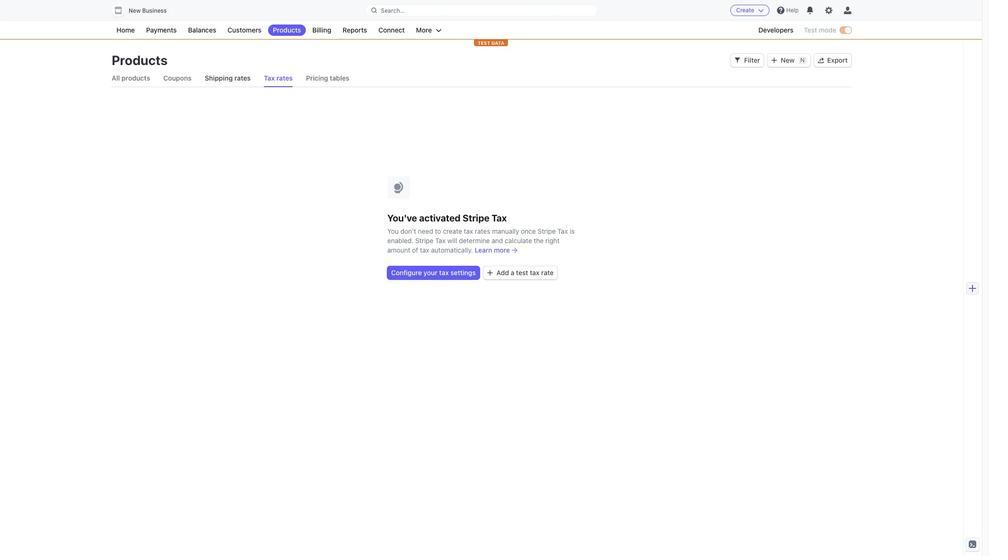 Task type: locate. For each thing, give the bounding box(es) containing it.
tax left "is"
[[558, 227, 568, 235]]

new
[[129, 7, 141, 14], [781, 56, 795, 64]]

create
[[443, 227, 462, 235]]

right
[[546, 236, 560, 244]]

2 horizontal spatial rates
[[475, 227, 491, 235]]

tables
[[330, 74, 350, 82]]

1 vertical spatial new
[[781, 56, 795, 64]]

products up the products
[[112, 52, 168, 68]]

rates left pricing
[[277, 74, 293, 82]]

products left billing
[[273, 26, 301, 34]]

test
[[516, 269, 529, 277]]

tax right the your
[[439, 269, 449, 277]]

0 vertical spatial new
[[129, 7, 141, 14]]

test data
[[478, 40, 505, 46]]

tax right of
[[420, 246, 430, 254]]

notifications image
[[807, 7, 814, 14]]

once
[[521, 227, 536, 235]]

a
[[511, 269, 515, 277]]

billing
[[312, 26, 331, 34]]

tax down to
[[436, 236, 446, 244]]

svg image inside add a test tax rate button
[[487, 270, 493, 276]]

payments link
[[141, 25, 182, 36]]

need
[[418, 227, 433, 235]]

tax right shipping rates
[[264, 74, 275, 82]]

svg image left the add
[[487, 270, 493, 276]]

filter button
[[732, 54, 764, 67]]

settings
[[451, 269, 476, 277]]

svg image inside filter popup button
[[735, 58, 741, 63]]

rates for tax rates
[[277, 74, 293, 82]]

1 horizontal spatial new
[[781, 56, 795, 64]]

to
[[435, 227, 441, 235]]

tax inside 'link'
[[264, 74, 275, 82]]

tax rates
[[264, 74, 293, 82]]

new right svg icon
[[781, 56, 795, 64]]

stripe
[[463, 212, 490, 223], [538, 227, 556, 235], [416, 236, 434, 244]]

tax rates link
[[264, 70, 293, 87]]

home
[[116, 26, 135, 34]]

add a test tax rate button
[[484, 266, 558, 279]]

tax right test
[[530, 269, 540, 277]]

customers
[[228, 26, 262, 34]]

new for new
[[781, 56, 795, 64]]

pricing tables link
[[306, 70, 350, 87]]

1 horizontal spatial svg image
[[735, 58, 741, 63]]

calculate
[[505, 236, 532, 244]]

you
[[388, 227, 399, 235]]

home link
[[112, 25, 140, 36]]

1 horizontal spatial rates
[[277, 74, 293, 82]]

0 vertical spatial stripe
[[463, 212, 490, 223]]

payments
[[146, 26, 177, 34]]

new inside button
[[129, 7, 141, 14]]

balances
[[188, 26, 216, 34]]

stripe up 'right'
[[538, 227, 556, 235]]

manually
[[492, 227, 519, 235]]

help button
[[774, 3, 803, 18]]

1 horizontal spatial products
[[273, 26, 301, 34]]

tax
[[264, 74, 275, 82], [492, 212, 507, 223], [558, 227, 568, 235], [436, 236, 446, 244]]

svg image
[[735, 58, 741, 63], [818, 58, 824, 63], [487, 270, 493, 276]]

rates right the shipping
[[235, 74, 251, 82]]

0 horizontal spatial stripe
[[416, 236, 434, 244]]

0 horizontal spatial svg image
[[487, 270, 493, 276]]

activated
[[419, 212, 461, 223]]

configure your tax settings
[[391, 269, 476, 277]]

new for new business
[[129, 7, 141, 14]]

more button
[[412, 25, 446, 36]]

export button
[[815, 54, 852, 67]]

connect
[[379, 26, 405, 34]]

1 vertical spatial stripe
[[538, 227, 556, 235]]

export
[[828, 56, 848, 64]]

billing link
[[308, 25, 336, 36]]

balances link
[[183, 25, 221, 36]]

more
[[494, 246, 510, 254]]

stripe down need
[[416, 236, 434, 244]]

configure
[[391, 269, 422, 277]]

test
[[804, 26, 818, 34]]

products
[[273, 26, 301, 34], [112, 52, 168, 68]]

shipping rates
[[205, 74, 251, 82]]

new left business
[[129, 7, 141, 14]]

customers link
[[223, 25, 266, 36]]

svg image inside export popup button
[[818, 58, 824, 63]]

rates
[[235, 74, 251, 82], [277, 74, 293, 82], [475, 227, 491, 235]]

coupons
[[163, 74, 192, 82]]

all products
[[112, 74, 150, 82]]

rates inside 'link'
[[277, 74, 293, 82]]

reports
[[343, 26, 367, 34]]

your
[[424, 269, 438, 277]]

developers link
[[754, 25, 799, 36]]

rates for shipping rates
[[235, 74, 251, 82]]

svg image left export
[[818, 58, 824, 63]]

products link
[[268, 25, 306, 36]]

new business
[[129, 7, 167, 14]]

tab list
[[112, 70, 852, 87]]

0 horizontal spatial new
[[129, 7, 141, 14]]

don't
[[401, 227, 417, 235]]

0 horizontal spatial rates
[[235, 74, 251, 82]]

0 horizontal spatial products
[[112, 52, 168, 68]]

reports link
[[338, 25, 372, 36]]

rates up determine
[[475, 227, 491, 235]]

svg image left filter
[[735, 58, 741, 63]]

rate
[[542, 269, 554, 277]]

tax up manually
[[492, 212, 507, 223]]

stripe up determine
[[463, 212, 490, 223]]

help
[[787, 7, 799, 14]]

amount
[[388, 246, 411, 254]]

shipping rates link
[[205, 70, 251, 87]]

2 horizontal spatial svg image
[[818, 58, 824, 63]]

tax
[[464, 227, 473, 235], [420, 246, 430, 254], [439, 269, 449, 277], [530, 269, 540, 277]]



Task type: vqa. For each thing, say whether or not it's contained in the screenshot.
Amount
yes



Task type: describe. For each thing, give the bounding box(es) containing it.
learn more
[[475, 246, 510, 254]]

pricing
[[306, 74, 328, 82]]

n
[[801, 57, 805, 64]]

you don't need to create tax rates manually once stripe tax is enabled. stripe tax will determine and calculate the right amount of tax automatically.
[[388, 227, 575, 254]]

coupons link
[[163, 70, 192, 87]]

connect link
[[374, 25, 410, 36]]

configure your tax settings link
[[388, 266, 480, 279]]

more
[[416, 26, 432, 34]]

products
[[122, 74, 150, 82]]

learn more link
[[475, 245, 518, 255]]

you've
[[388, 212, 417, 223]]

all
[[112, 74, 120, 82]]

enabled.
[[388, 236, 414, 244]]

rates inside you don't need to create tax rates manually once stripe tax is enabled. stripe tax will determine and calculate the right amount of tax automatically.
[[475, 227, 491, 235]]

pricing tables
[[306, 74, 350, 82]]

svg image
[[772, 58, 778, 63]]

add a test tax rate
[[497, 269, 554, 277]]

tax inside button
[[530, 269, 540, 277]]

automatically.
[[431, 246, 473, 254]]

data
[[492, 40, 505, 46]]

add
[[497, 269, 509, 277]]

tab list containing all products
[[112, 70, 852, 87]]

will
[[448, 236, 457, 244]]

1 vertical spatial products
[[112, 52, 168, 68]]

shipping
[[205, 74, 233, 82]]

test mode
[[804, 26, 837, 34]]

and
[[492, 236, 503, 244]]

is
[[570, 227, 575, 235]]

learn
[[475, 246, 493, 254]]

create
[[737, 7, 755, 14]]

business
[[142, 7, 167, 14]]

new business button
[[112, 4, 176, 17]]

tax up determine
[[464, 227, 473, 235]]

svg image for export
[[818, 58, 824, 63]]

of
[[412, 246, 418, 254]]

2 horizontal spatial stripe
[[538, 227, 556, 235]]

filter
[[745, 56, 761, 64]]

Search… search field
[[366, 4, 598, 16]]

test
[[478, 40, 491, 46]]

developers
[[759, 26, 794, 34]]

2 vertical spatial stripe
[[416, 236, 434, 244]]

you've activated stripe tax
[[388, 212, 507, 223]]

Search… text field
[[366, 4, 598, 16]]

0 vertical spatial products
[[273, 26, 301, 34]]

1 horizontal spatial stripe
[[463, 212, 490, 223]]

all products link
[[112, 70, 150, 87]]

create button
[[731, 5, 770, 16]]

search…
[[381, 7, 405, 14]]

the
[[534, 236, 544, 244]]

svg image for filter
[[735, 58, 741, 63]]

determine
[[459, 236, 490, 244]]

mode
[[819, 26, 837, 34]]

svg image for add a test tax rate
[[487, 270, 493, 276]]



